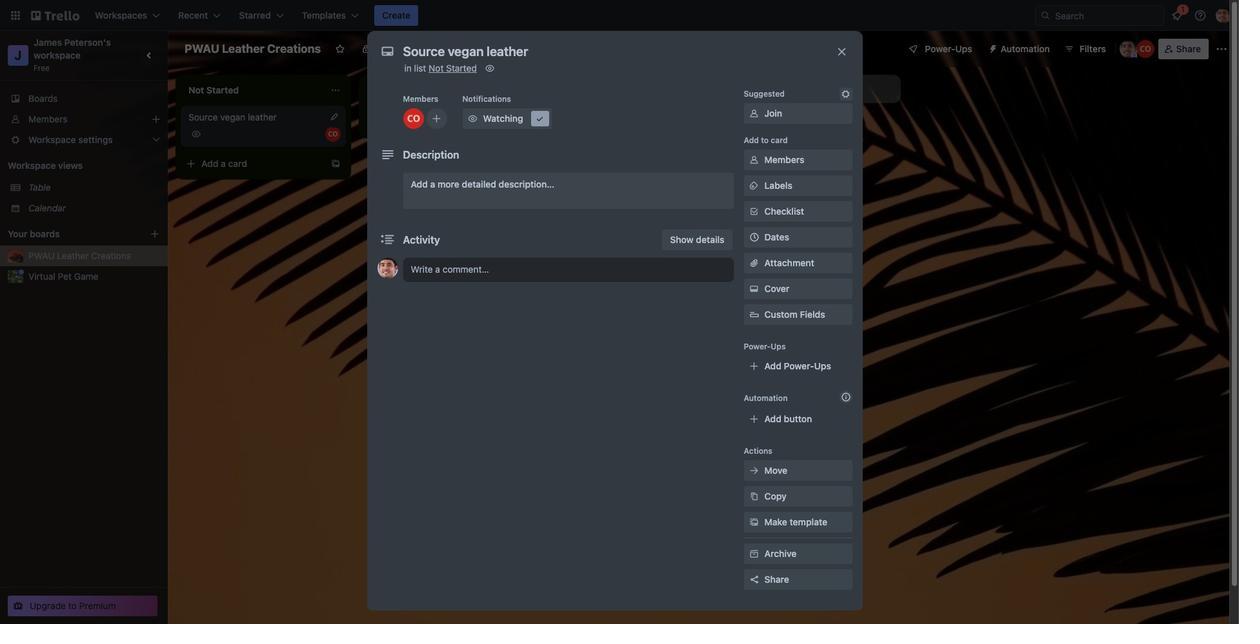 Task type: locate. For each thing, give the bounding box(es) containing it.
christina overa (christinaovera) image down edit card image
[[325, 127, 341, 142]]

sm image
[[983, 39, 1001, 57], [483, 62, 496, 75], [839, 88, 852, 101], [748, 205, 761, 218], [748, 283, 761, 296], [748, 465, 761, 478], [748, 491, 761, 503]]

0 vertical spatial members
[[403, 94, 439, 104]]

sm image for move
[[748, 465, 761, 478]]

james
[[34, 37, 62, 48]]

ups
[[955, 43, 972, 54], [771, 342, 786, 352], [814, 361, 831, 372]]

sm image inside archive link
[[748, 548, 761, 561]]

button
[[784, 414, 812, 425]]

1 horizontal spatial to
[[761, 136, 769, 145]]

sm image left the make
[[748, 516, 761, 529]]

0 horizontal spatial share button
[[744, 570, 852, 591]]

share down archive
[[765, 574, 789, 585]]

sm image left cover on the top right of the page
[[748, 283, 761, 296]]

sm image inside copy link
[[748, 491, 761, 503]]

2 vertical spatial a
[[430, 179, 435, 190]]

your boards with 2 items element
[[8, 227, 130, 242]]

0 vertical spatial a
[[404, 117, 409, 128]]

sm image inside automation button
[[983, 39, 1001, 57]]

sm image inside checklist link
[[748, 205, 761, 218]]

1 vertical spatial create from template… image
[[330, 159, 341, 169]]

sm image right watching
[[533, 112, 546, 125]]

another
[[768, 83, 801, 94]]

members link
[[0, 109, 168, 130], [744, 150, 852, 170]]

james peterson (jamespeterson93) image right open information menu image
[[1216, 8, 1232, 23]]

custom fields
[[765, 309, 825, 320]]

card for bottommost add a card button's "create from template…" 'icon'
[[228, 158, 247, 169]]

0 horizontal spatial pwau
[[28, 250, 55, 261]]

sm image left "join"
[[748, 107, 761, 120]]

1 vertical spatial card
[[771, 136, 788, 145]]

a
[[404, 117, 409, 128], [221, 158, 226, 169], [430, 179, 435, 190]]

card down "join"
[[771, 136, 788, 145]]

sm image left checklist
[[748, 205, 761, 218]]

0 vertical spatial to
[[761, 136, 769, 145]]

add a card button down source vegan leather link
[[181, 154, 325, 174]]

1 vertical spatial pwau leather creations
[[28, 250, 131, 261]]

power-ups
[[925, 43, 972, 54], [744, 342, 786, 352]]

add a card button up description
[[364, 112, 509, 133]]

search image
[[1041, 10, 1051, 21]]

ups down fields
[[814, 361, 831, 372]]

0 vertical spatial add a card
[[385, 117, 431, 128]]

board
[[439, 43, 464, 54]]

create from template… image for the rightmost add a card button
[[514, 117, 524, 128]]

0 horizontal spatial to
[[68, 601, 77, 612]]

add power-ups
[[765, 361, 831, 372]]

description…
[[499, 179, 555, 190]]

1 horizontal spatial leather
[[222, 42, 265, 56]]

move
[[765, 465, 788, 476]]

dates button
[[744, 227, 852, 248]]

share button down archive link
[[744, 570, 852, 591]]

virtual pet game link
[[28, 270, 160, 283]]

a down source vegan leather on the top left of the page
[[221, 158, 226, 169]]

1 vertical spatial creations
[[91, 250, 131, 261]]

sm image inside move link
[[748, 465, 761, 478]]

Board name text field
[[178, 39, 327, 59]]

sm image right power-ups 'button'
[[983, 39, 1001, 57]]

add members to card image
[[432, 112, 442, 125]]

source
[[188, 112, 218, 123]]

0 vertical spatial power-
[[925, 43, 956, 54]]

0 horizontal spatial leather
[[57, 250, 89, 261]]

0 horizontal spatial power-
[[744, 342, 771, 352]]

views
[[58, 160, 83, 171]]

sm image left copy on the bottom of the page
[[748, 491, 761, 503]]

open information menu image
[[1194, 9, 1207, 22]]

members for members link to the left
[[28, 114, 67, 125]]

list right in
[[414, 63, 426, 74]]

2 vertical spatial ups
[[814, 361, 831, 372]]

board link
[[417, 39, 472, 59]]

0 vertical spatial pwau
[[185, 42, 219, 56]]

add power-ups link
[[744, 356, 852, 377]]

add a card left add members to card icon
[[385, 117, 431, 128]]

1 vertical spatial to
[[68, 601, 77, 612]]

1 horizontal spatial card
[[412, 117, 431, 128]]

add left another
[[749, 83, 766, 94]]

1 horizontal spatial add a card
[[385, 117, 431, 128]]

members link down 'boards'
[[0, 109, 168, 130]]

None text field
[[397, 40, 823, 63]]

1 vertical spatial list
[[804, 83, 816, 94]]

2 vertical spatial card
[[228, 158, 247, 169]]

sm image for members
[[748, 154, 761, 167]]

to for card
[[761, 136, 769, 145]]

1 vertical spatial members link
[[744, 150, 852, 170]]

sm image inside join link
[[748, 107, 761, 120]]

workspace
[[34, 50, 81, 61]]

james peterson (jamespeterson93) image right filters
[[1120, 40, 1138, 58]]

0 vertical spatial create from template… image
[[514, 117, 524, 128]]

1 vertical spatial pwau
[[28, 250, 55, 261]]

creations inside the pwau leather creations link
[[91, 250, 131, 261]]

add a card down source vegan leather on the top left of the page
[[201, 158, 247, 169]]

2 vertical spatial members
[[765, 154, 805, 165]]

sm image inside labels link
[[748, 179, 761, 192]]

0 horizontal spatial members
[[28, 114, 67, 125]]

christina overa (christinaovera) image down the search field
[[1136, 40, 1155, 58]]

1 vertical spatial members
[[28, 114, 67, 125]]

1 horizontal spatial share
[[1177, 43, 1201, 54]]

watching
[[483, 113, 523, 124]]

automation button
[[983, 39, 1058, 59]]

1 vertical spatial automation
[[744, 394, 788, 403]]

watching button
[[462, 108, 552, 129]]

0 horizontal spatial automation
[[744, 394, 788, 403]]

create from template… image down edit card image
[[330, 159, 341, 169]]

1 horizontal spatial a
[[404, 117, 409, 128]]

add a card for the rightmost add a card button
[[385, 117, 431, 128]]

sm image
[[748, 107, 761, 120], [466, 112, 479, 125], [533, 112, 546, 125], [748, 154, 761, 167], [748, 179, 761, 192], [748, 516, 761, 529], [748, 548, 761, 561]]

0 vertical spatial leather
[[222, 42, 265, 56]]

0 vertical spatial automation
[[1001, 43, 1050, 54]]

a left more
[[430, 179, 435, 190]]

0 vertical spatial members link
[[0, 109, 168, 130]]

sm image inside 'cover' 'link'
[[748, 283, 761, 296]]

to right upgrade
[[68, 601, 77, 612]]

add left christina overa (christinaovera) image
[[385, 117, 402, 128]]

virtual pet game
[[28, 271, 98, 282]]

sm image down 'actions'
[[748, 465, 761, 478]]

2 vertical spatial power-
[[784, 361, 814, 372]]

0 horizontal spatial card
[[228, 158, 247, 169]]

sm image for archive
[[748, 548, 761, 561]]

creations up virtual pet game link
[[91, 250, 131, 261]]

fields
[[800, 309, 825, 320]]

1 horizontal spatial creations
[[267, 42, 321, 56]]

upgrade to premium link
[[8, 596, 157, 617]]

1 horizontal spatial automation
[[1001, 43, 1050, 54]]

0 horizontal spatial creations
[[91, 250, 131, 261]]

1 horizontal spatial james peterson (jamespeterson93) image
[[1216, 8, 1232, 23]]

automation down search image
[[1001, 43, 1050, 54]]

share
[[1177, 43, 1201, 54], [765, 574, 789, 585]]

edit card image
[[329, 112, 340, 122]]

sm image for automation
[[983, 39, 1001, 57]]

create from template… image up description…
[[514, 117, 524, 128]]

card down vegan
[[228, 158, 247, 169]]

members link up labels link
[[744, 150, 852, 170]]

members up christina overa (christinaovera) image
[[403, 94, 439, 104]]

to
[[761, 136, 769, 145], [68, 601, 77, 612]]

members down 'boards'
[[28, 114, 67, 125]]

add a card button
[[364, 112, 509, 133], [181, 154, 325, 174]]

automation
[[1001, 43, 1050, 54], [744, 394, 788, 403]]

0 horizontal spatial list
[[414, 63, 426, 74]]

copy link
[[744, 487, 852, 507]]

0 horizontal spatial add a card button
[[181, 154, 325, 174]]

1 horizontal spatial pwau
[[185, 42, 219, 56]]

0 vertical spatial ups
[[955, 43, 972, 54]]

0 horizontal spatial a
[[221, 158, 226, 169]]

sm image down add to card
[[748, 154, 761, 167]]

sm image left labels
[[748, 179, 761, 192]]

sm image inside make template link
[[748, 516, 761, 529]]

in list not started
[[404, 63, 477, 74]]

2 horizontal spatial ups
[[955, 43, 972, 54]]

james peterson's workspace free
[[34, 37, 113, 73]]

source vegan leather link
[[188, 111, 338, 124]]

automation up the add button
[[744, 394, 788, 403]]

leather inside board name text field
[[222, 42, 265, 56]]

members up labels
[[765, 154, 805, 165]]

upgrade to premium
[[30, 601, 116, 612]]

1 vertical spatial share
[[765, 574, 789, 585]]

share button
[[1158, 39, 1209, 59], [744, 570, 852, 591]]

add left button
[[765, 414, 782, 425]]

1 vertical spatial ups
[[771, 342, 786, 352]]

pwau leather creations inside board name text field
[[185, 42, 321, 56]]

members
[[403, 94, 439, 104], [28, 114, 67, 125], [765, 154, 805, 165]]

show
[[670, 234, 694, 245]]

leather
[[222, 42, 265, 56], [57, 250, 89, 261]]

1 vertical spatial add a card
[[201, 158, 247, 169]]

1 vertical spatial leather
[[57, 250, 89, 261]]

Write a comment text field
[[403, 258, 734, 281]]

0 horizontal spatial james peterson (jamespeterson93) image
[[1120, 40, 1138, 58]]

notifications
[[462, 94, 511, 104]]

1 horizontal spatial share button
[[1158, 39, 1209, 59]]

sm image down customize views icon
[[483, 62, 496, 75]]

sm image down notifications at the left top of page
[[466, 112, 479, 125]]

sm image up join link
[[839, 88, 852, 101]]

1 horizontal spatial pwau leather creations
[[185, 42, 321, 56]]

a for the rightmost add a card button
[[404, 117, 409, 128]]

list
[[414, 63, 426, 74], [804, 83, 816, 94]]

to down "join"
[[761, 136, 769, 145]]

make
[[765, 517, 787, 528]]

2 horizontal spatial power-
[[925, 43, 956, 54]]

1 vertical spatial james peterson (jamespeterson93) image
[[1120, 40, 1138, 58]]

source vegan leather
[[188, 112, 277, 123]]

sm image for cover
[[748, 283, 761, 296]]

leather inside the pwau leather creations link
[[57, 250, 89, 261]]

card for "create from template…" 'icon' for the rightmost add a card button
[[412, 117, 431, 128]]

0 vertical spatial power-ups
[[925, 43, 972, 54]]

0 vertical spatial add a card button
[[364, 112, 509, 133]]

make template link
[[744, 513, 852, 533]]

1 vertical spatial power-ups
[[744, 342, 786, 352]]

christina overa (christinaovera) image
[[403, 108, 424, 129]]

1 horizontal spatial list
[[804, 83, 816, 94]]

card left add members to card icon
[[412, 117, 431, 128]]

0 horizontal spatial christina overa (christinaovera) image
[[325, 127, 341, 142]]

power-
[[925, 43, 956, 54], [744, 342, 771, 352], [784, 361, 814, 372]]

in
[[404, 63, 412, 74]]

james peterson's workspace link
[[34, 37, 113, 61]]

1 vertical spatial a
[[221, 158, 226, 169]]

create from template… image
[[514, 117, 524, 128], [330, 159, 341, 169]]

sm image left archive
[[748, 548, 761, 561]]

2 horizontal spatial members
[[765, 154, 805, 165]]

0 vertical spatial share
[[1177, 43, 1201, 54]]

0 horizontal spatial add a card
[[201, 158, 247, 169]]

0 horizontal spatial create from template… image
[[330, 159, 341, 169]]

card
[[412, 117, 431, 128], [771, 136, 788, 145], [228, 158, 247, 169]]

0 horizontal spatial power-ups
[[744, 342, 786, 352]]

1 horizontal spatial power-ups
[[925, 43, 972, 54]]

1 horizontal spatial add a card button
[[364, 112, 509, 133]]

0 vertical spatial share button
[[1158, 39, 1209, 59]]

cover
[[765, 283, 790, 294]]

premium
[[79, 601, 116, 612]]

creations
[[267, 42, 321, 56], [91, 250, 131, 261]]

0 vertical spatial pwau leather creations
[[185, 42, 321, 56]]

0 horizontal spatial share
[[765, 574, 789, 585]]

j
[[14, 48, 22, 63]]

attachment button
[[744, 253, 852, 274]]

a for bottommost add a card button
[[221, 158, 226, 169]]

list right another
[[804, 83, 816, 94]]

1 vertical spatial share button
[[744, 570, 852, 591]]

christina overa (christinaovera) image
[[1136, 40, 1155, 58], [325, 127, 341, 142]]

creations left star or unstar board image on the top of page
[[267, 42, 321, 56]]

a left add members to card icon
[[404, 117, 409, 128]]

sm image for copy
[[748, 491, 761, 503]]

share button down 1 notification icon
[[1158, 39, 1209, 59]]

1 horizontal spatial create from template… image
[[514, 117, 524, 128]]

0 vertical spatial james peterson (jamespeterson93) image
[[1216, 8, 1232, 23]]

join link
[[744, 103, 852, 124]]

0 vertical spatial card
[[412, 117, 431, 128]]

1 horizontal spatial christina overa (christinaovera) image
[[1136, 40, 1155, 58]]

ups up add power-ups
[[771, 342, 786, 352]]

ups left automation button
[[955, 43, 972, 54]]

share left show menu icon
[[1177, 43, 1201, 54]]

labels
[[765, 180, 793, 191]]

details
[[696, 234, 725, 245]]

0 vertical spatial creations
[[267, 42, 321, 56]]

not started link
[[429, 63, 477, 74]]

james peterson (jamespeterson93) image
[[1216, 8, 1232, 23], [1120, 40, 1138, 58]]

1 horizontal spatial ups
[[814, 361, 831, 372]]

join
[[765, 108, 782, 119]]



Task type: describe. For each thing, give the bounding box(es) containing it.
create from template… image for bottommost add a card button
[[330, 159, 341, 169]]

power-ups button
[[899, 39, 980, 59]]

add inside button
[[749, 83, 766, 94]]

add down custom
[[765, 361, 782, 372]]

pwau leather creations link
[[28, 250, 160, 263]]

Search field
[[1051, 6, 1164, 25]]

boards
[[28, 93, 58, 104]]

pet
[[58, 271, 72, 282]]

0 horizontal spatial members link
[[0, 109, 168, 130]]

add a more detailed description…
[[411, 179, 555, 190]]

table
[[28, 182, 51, 193]]

1 vertical spatial christina overa (christinaovera) image
[[325, 127, 341, 142]]

archive link
[[744, 544, 852, 565]]

workspace
[[8, 160, 56, 171]]

description
[[403, 149, 459, 161]]

0 vertical spatial list
[[414, 63, 426, 74]]

share for the top share button
[[1177, 43, 1201, 54]]

0 vertical spatial christina overa (christinaovera) image
[[1136, 40, 1155, 58]]

sm image for make template
[[748, 516, 761, 529]]

1 horizontal spatial power-
[[784, 361, 814, 372]]

1 vertical spatial power-
[[744, 342, 771, 352]]

sm image for watching
[[466, 112, 479, 125]]

power-ups inside 'button'
[[925, 43, 972, 54]]

virtual
[[28, 271, 55, 282]]

to for premium
[[68, 601, 77, 612]]

add a more detailed description… link
[[403, 173, 734, 209]]

james peterson (jamespeterson93) image inside the primary element
[[1216, 8, 1232, 23]]

make template
[[765, 517, 828, 528]]

share for the bottommost share button
[[765, 574, 789, 585]]

calendar
[[28, 203, 66, 214]]

activity
[[403, 234, 440, 246]]

add another list button
[[726, 75, 901, 103]]

create
[[382, 10, 411, 21]]

star or unstar board image
[[335, 44, 345, 54]]

1 notification image
[[1170, 8, 1185, 23]]

workspace views
[[8, 160, 83, 171]]

show menu image
[[1215, 43, 1228, 56]]

labels link
[[744, 176, 852, 196]]

leather
[[248, 112, 277, 123]]

peterson's
[[64, 37, 111, 48]]

custom fields button
[[744, 309, 852, 321]]

add board image
[[150, 229, 160, 239]]

customize views image
[[478, 43, 491, 56]]

1 horizontal spatial members link
[[744, 150, 852, 170]]

show details
[[670, 234, 725, 245]]

copy
[[765, 491, 787, 502]]

more
[[438, 179, 460, 190]]

1 vertical spatial add a card button
[[181, 154, 325, 174]]

not
[[429, 63, 444, 74]]

started
[[446, 63, 477, 74]]

filters
[[1080, 43, 1106, 54]]

2 horizontal spatial a
[[430, 179, 435, 190]]

your
[[8, 229, 27, 239]]

your boards
[[8, 229, 60, 239]]

custom
[[765, 309, 798, 320]]

add button button
[[744, 409, 852, 430]]

template
[[790, 517, 828, 528]]

boards link
[[0, 88, 168, 109]]

private button
[[353, 39, 414, 59]]

2 horizontal spatial card
[[771, 136, 788, 145]]

calendar link
[[28, 202, 160, 215]]

add down source
[[201, 158, 218, 169]]

1 horizontal spatial members
[[403, 94, 439, 104]]

attachment
[[765, 258, 814, 269]]

power- inside 'button'
[[925, 43, 956, 54]]

creations inside board name text field
[[267, 42, 321, 56]]

cover link
[[744, 279, 852, 300]]

add to card
[[744, 136, 788, 145]]

add a card for bottommost add a card button
[[201, 158, 247, 169]]

members for the right members link
[[765, 154, 805, 165]]

0 horizontal spatial ups
[[771, 342, 786, 352]]

sm image for join
[[748, 107, 761, 120]]

add another list
[[749, 83, 816, 94]]

james peterson (jamespeterson93) image
[[377, 258, 398, 279]]

j link
[[8, 45, 28, 66]]

list inside button
[[804, 83, 816, 94]]

checklist
[[765, 206, 804, 217]]

free
[[34, 63, 50, 73]]

archive
[[765, 549, 797, 560]]

actions
[[744, 447, 773, 456]]

boards
[[30, 229, 60, 239]]

primary element
[[0, 0, 1239, 31]]

automation inside button
[[1001, 43, 1050, 54]]

add left more
[[411, 179, 428, 190]]

game
[[74, 271, 98, 282]]

sm image for checklist
[[748, 205, 761, 218]]

private
[[376, 43, 406, 54]]

checklist link
[[744, 201, 852, 222]]

dates
[[765, 232, 789, 243]]

create button
[[374, 5, 418, 26]]

ups inside 'button'
[[955, 43, 972, 54]]

upgrade
[[30, 601, 66, 612]]

suggested
[[744, 89, 785, 99]]

table link
[[28, 181, 160, 194]]

detailed
[[462, 179, 496, 190]]

show details link
[[663, 230, 732, 250]]

add down suggested
[[744, 136, 759, 145]]

vegan
[[220, 112, 245, 123]]

0 horizontal spatial pwau leather creations
[[28, 250, 131, 261]]

add button
[[765, 414, 812, 425]]

move link
[[744, 461, 852, 482]]

sm image for labels
[[748, 179, 761, 192]]

filters button
[[1060, 39, 1110, 59]]

pwau inside board name text field
[[185, 42, 219, 56]]

sm image for suggested
[[839, 88, 852, 101]]



Task type: vqa. For each thing, say whether or not it's contained in the screenshot.
first The Starred Icon from the bottom of the page
no



